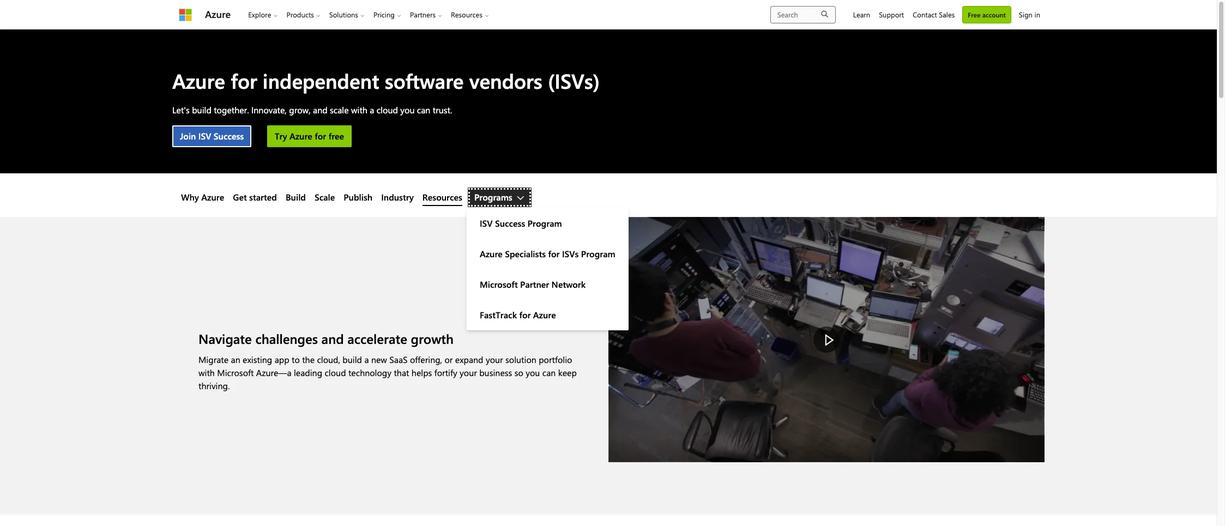 Task type: vqa. For each thing, say whether or not it's contained in the screenshot.
first Machine from left
no



Task type: describe. For each thing, give the bounding box(es) containing it.
sign in
[[1019, 10, 1040, 19]]

pricing button
[[369, 0, 406, 29]]

growth
[[411, 330, 454, 347]]

microsoft inside programs element
[[480, 279, 518, 290]]

for up together.
[[231, 67, 257, 94]]

join isv success link
[[172, 126, 252, 147]]

0 vertical spatial and
[[313, 104, 327, 116]]

page navigation element
[[172, 178, 1045, 331]]

0 horizontal spatial you
[[400, 104, 415, 116]]

products button
[[282, 0, 325, 29]]

portfolio
[[539, 354, 572, 365]]

network
[[552, 279, 586, 290]]

independent
[[263, 67, 379, 94]]

helps
[[412, 367, 432, 378]]

app
[[275, 354, 289, 365]]

industry link
[[381, 191, 414, 204]]

free account link
[[963, 6, 1011, 23]]

free
[[329, 131, 344, 142]]

sign
[[1019, 10, 1033, 19]]

​saas
[[389, 354, 408, 365]]

business
[[479, 367, 512, 378]]

cloud inside migrate an existing app to the cloud, build a new ​saas offering, or expand your solution portfolio with microsoft azure—a leading cloud technology that helps fortify your business so you can​ keep thriving.
[[325, 367, 346, 378]]

explore button
[[244, 0, 282, 29]]

industry
[[381, 192, 414, 203]]

isv success program
[[480, 218, 562, 229]]

new
[[371, 354, 387, 365]]

resources button
[[447, 0, 493, 29]]

partners button
[[406, 0, 447, 29]]

trust.
[[433, 104, 452, 116]]

started
[[249, 192, 277, 203]]

let's build together. innovate, grow, and scale with a cloud you can trust.
[[172, 104, 452, 116]]

why azure link
[[181, 191, 224, 204]]

cloud,
[[317, 354, 340, 365]]

with inside migrate an existing app to the cloud, build a new ​saas offering, or expand your solution portfolio with microsoft azure—a leading cloud technology that helps fortify your business so you can​ keep thriving.
[[198, 367, 215, 378]]

microsoft partner network link
[[467, 270, 629, 300]]

accelerate
[[347, 330, 407, 347]]

0 vertical spatial program
[[528, 218, 562, 229]]

publish link
[[344, 191, 372, 204]]

so
[[515, 367, 523, 378]]

scale
[[330, 104, 349, 116]]

1 vertical spatial and
[[321, 330, 344, 347]]

contact sales link
[[909, 0, 959, 29]]

challenges
[[255, 330, 318, 347]]

that
[[394, 367, 409, 378]]

partner
[[520, 279, 549, 290]]

Search azure.com text field
[[770, 6, 836, 23]]

expand
[[455, 354, 483, 365]]

learn
[[853, 10, 870, 19]]

join
[[180, 131, 196, 142]]

migrate
[[198, 354, 229, 365]]

for right fasttrack
[[519, 309, 531, 321]]

offering,
[[410, 354, 442, 365]]

0 horizontal spatial your
[[460, 367, 477, 378]]

microsoft partner network
[[480, 279, 586, 290]]

try azure for free link
[[267, 126, 352, 147]]

thriving.
[[198, 380, 230, 391]]

migrate an existing app to the cloud, build a new ​saas offering, or expand your solution portfolio with microsoft azure—a leading cloud technology that helps fortify your business so you can​ keep thriving.
[[198, 354, 577, 391]]

programs
[[474, 192, 512, 203]]

why
[[181, 192, 199, 203]]

isv inside programs element
[[480, 218, 493, 229]]

in
[[1035, 10, 1040, 19]]

get started
[[233, 192, 277, 203]]

explore
[[248, 10, 271, 19]]

a for build
[[364, 354, 369, 365]]

0 horizontal spatial build
[[192, 104, 211, 116]]

for left free
[[315, 131, 326, 142]]

sign in link
[[1015, 0, 1045, 29]]

0 vertical spatial isv
[[198, 131, 211, 142]]

let's
[[172, 104, 190, 116]]

technology
[[348, 367, 392, 378]]

free
[[968, 10, 981, 19]]

partners
[[410, 10, 436, 19]]

Global search field
[[770, 6, 836, 23]]

(isvs)
[[548, 67, 600, 94]]

solutions
[[329, 10, 358, 19]]

a for with
[[370, 104, 374, 116]]

vendors
[[469, 67, 542, 94]]

navigate challenges and accelerate growth
[[198, 330, 454, 347]]

the
[[302, 354, 315, 365]]

resources link
[[422, 191, 462, 204]]

fasttrack for azure
[[480, 309, 556, 321]]

to
[[292, 354, 300, 365]]



Task type: locate. For each thing, give the bounding box(es) containing it.
solution
[[505, 354, 536, 365]]

1 vertical spatial your
[[460, 367, 477, 378]]

0 vertical spatial your
[[486, 354, 503, 365]]

program right 'isvs'
[[581, 248, 615, 260]]

build
[[286, 192, 306, 203]]

grow,
[[289, 104, 311, 116]]

for left 'isvs'
[[548, 248, 560, 260]]

0 horizontal spatial microsoft
[[217, 367, 254, 378]]

program
[[528, 218, 562, 229], [581, 248, 615, 260]]

programs element
[[467, 209, 629, 331]]

with down the migrate
[[198, 367, 215, 378]]

resources right partners dropdown button
[[451, 10, 483, 19]]

isv right join
[[198, 131, 211, 142]]

0 vertical spatial a
[[370, 104, 374, 116]]

a
[[370, 104, 374, 116], [364, 354, 369, 365]]

1 vertical spatial you
[[526, 367, 540, 378]]

0 vertical spatial with
[[351, 104, 367, 116]]

success down programs dropdown button
[[495, 218, 525, 229]]

resources inside dropdown button
[[451, 10, 483, 19]]

build inside migrate an existing app to the cloud, build a new ​saas offering, or expand your solution portfolio with microsoft azure—a leading cloud technology that helps fortify your business so you can​ keep thriving.
[[343, 354, 362, 365]]

pricing
[[373, 10, 395, 19]]

with right scale
[[351, 104, 367, 116]]

1 horizontal spatial your
[[486, 354, 503, 365]]

azure—a
[[256, 367, 291, 378]]

1 horizontal spatial isv
[[480, 218, 493, 229]]

azure
[[205, 8, 231, 21], [172, 67, 225, 94], [289, 131, 312, 142], [201, 192, 224, 203], [480, 248, 503, 260], [533, 309, 556, 321]]

sales
[[939, 10, 955, 19]]

1 horizontal spatial microsoft
[[480, 279, 518, 290]]

your up business
[[486, 354, 503, 365]]

azure up let's
[[172, 67, 225, 94]]

a left 'new' on the left of page
[[364, 354, 369, 365]]

resources inside the page navigation element
[[422, 192, 462, 203]]

you inside migrate an existing app to the cloud, build a new ​saas offering, or expand your solution portfolio with microsoft azure—a leading cloud technology that helps fortify your business so you can​ keep thriving.
[[526, 367, 540, 378]]

fortify
[[434, 367, 457, 378]]

isv down programs
[[480, 218, 493, 229]]

azure right why
[[201, 192, 224, 203]]

0 horizontal spatial isv
[[198, 131, 211, 142]]

1 vertical spatial microsoft
[[217, 367, 254, 378]]

an
[[231, 354, 240, 365]]

together.
[[214, 104, 249, 116]]

with
[[351, 104, 367, 116], [198, 367, 215, 378]]

success down together.
[[214, 131, 244, 142]]

you
[[400, 104, 415, 116], [526, 367, 540, 378]]

0 vertical spatial resources
[[451, 10, 483, 19]]

you left can
[[400, 104, 415, 116]]

join isv success
[[180, 131, 244, 142]]

resources for the resources link
[[422, 192, 462, 203]]

1 horizontal spatial success
[[495, 218, 525, 229]]

account
[[982, 10, 1006, 19]]

microsoft down an
[[217, 367, 254, 378]]

azure right 'try'
[[289, 131, 312, 142]]

you right the so
[[526, 367, 540, 378]]

get
[[233, 192, 247, 203]]

publish
[[344, 192, 372, 203]]

azure left explore
[[205, 8, 231, 21]]

cloud down cloud,
[[325, 367, 346, 378]]

a right scale
[[370, 104, 374, 116]]

azure left specialists
[[480, 248, 503, 260]]

1 vertical spatial program
[[581, 248, 615, 260]]

fasttrack
[[480, 309, 517, 321]]

try azure for free
[[275, 131, 344, 142]]

isvs
[[562, 248, 579, 260]]

azure specialists for isvs program link
[[467, 239, 629, 270]]

your
[[486, 354, 503, 365], [460, 367, 477, 378]]

try
[[275, 131, 287, 142]]

0 horizontal spatial success
[[214, 131, 244, 142]]

success inside programs element
[[495, 218, 525, 229]]

0 horizontal spatial with
[[198, 367, 215, 378]]

products
[[287, 10, 314, 19]]

build up technology
[[343, 354, 362, 365]]

for
[[231, 67, 257, 94], [315, 131, 326, 142], [548, 248, 560, 260], [519, 309, 531, 321]]

build right let's
[[192, 104, 211, 116]]

solutions button
[[325, 0, 369, 29]]

1 vertical spatial isv
[[480, 218, 493, 229]]

leading
[[294, 367, 322, 378]]

resources for resources dropdown button
[[451, 10, 483, 19]]

contact
[[913, 10, 937, 19]]

keep
[[558, 367, 577, 378]]

build
[[192, 104, 211, 116], [343, 354, 362, 365]]

navigate
[[198, 330, 252, 347]]

0 horizontal spatial program
[[528, 218, 562, 229]]

1 vertical spatial a
[[364, 354, 369, 365]]

1 horizontal spatial you
[[526, 367, 540, 378]]

microsoft up fasttrack
[[480, 279, 518, 290]]

1 horizontal spatial build
[[343, 354, 362, 365]]

1 horizontal spatial program
[[581, 248, 615, 260]]

azure for independent software vendors (isvs)
[[172, 67, 600, 94]]

innovate,
[[251, 104, 287, 116]]

build link
[[286, 191, 306, 204]]

programs button
[[467, 187, 533, 209]]

0 vertical spatial microsoft
[[480, 279, 518, 290]]

microsoft inside migrate an existing app to the cloud, build a new ​saas offering, or expand your solution portfolio with microsoft azure—a leading cloud technology that helps fortify your business so you can​ keep thriving.
[[217, 367, 254, 378]]

contact sales
[[913, 10, 955, 19]]

software
[[385, 67, 464, 94]]

and up cloud,
[[321, 330, 344, 347]]

resources right industry
[[422, 192, 462, 203]]

0 horizontal spatial a
[[364, 354, 369, 365]]

1 vertical spatial resources
[[422, 192, 462, 203]]

why azure
[[181, 192, 224, 203]]

success
[[214, 131, 244, 142], [495, 218, 525, 229]]

program up azure specialists for isvs program
[[528, 218, 562, 229]]

cloud
[[377, 104, 398, 116], [325, 367, 346, 378]]

get started link
[[233, 191, 277, 204]]

cloud down azure for independent software vendors (isvs)
[[377, 104, 398, 116]]

scale link
[[315, 191, 335, 204]]

fasttrack for azure link
[[467, 300, 629, 331]]

primary element
[[172, 0, 500, 29]]

1 vertical spatial success
[[495, 218, 525, 229]]

or
[[445, 354, 453, 365]]

a inside migrate an existing app to the cloud, build a new ​saas offering, or expand your solution portfolio with microsoft azure—a leading cloud technology that helps fortify your business so you can​ keep thriving.
[[364, 354, 369, 365]]

azure link
[[205, 7, 231, 22]]

existing
[[243, 354, 272, 365]]

0 horizontal spatial cloud
[[325, 367, 346, 378]]

azure down 'microsoft partner network' link
[[533, 309, 556, 321]]

azure inside primary element
[[205, 8, 231, 21]]

scale
[[315, 192, 335, 203]]

0 vertical spatial success
[[214, 131, 244, 142]]

1 vertical spatial with
[[198, 367, 215, 378]]

isv success program link
[[467, 209, 629, 239]]

1 horizontal spatial with
[[351, 104, 367, 116]]

1 vertical spatial cloud
[[325, 367, 346, 378]]

1 horizontal spatial a
[[370, 104, 374, 116]]

free account
[[968, 10, 1006, 19]]

1 horizontal spatial cloud
[[377, 104, 398, 116]]

0 vertical spatial you
[[400, 104, 415, 116]]

0 vertical spatial build
[[192, 104, 211, 116]]

can
[[417, 104, 430, 116]]

support
[[879, 10, 904, 19]]

azure specialists for isvs program
[[480, 248, 615, 260]]

your down expand
[[460, 367, 477, 378]]

and left scale
[[313, 104, 327, 116]]

1 vertical spatial build
[[343, 354, 362, 365]]

learn link
[[849, 0, 875, 29]]

can​
[[542, 367, 556, 378]]

0 vertical spatial cloud
[[377, 104, 398, 116]]



